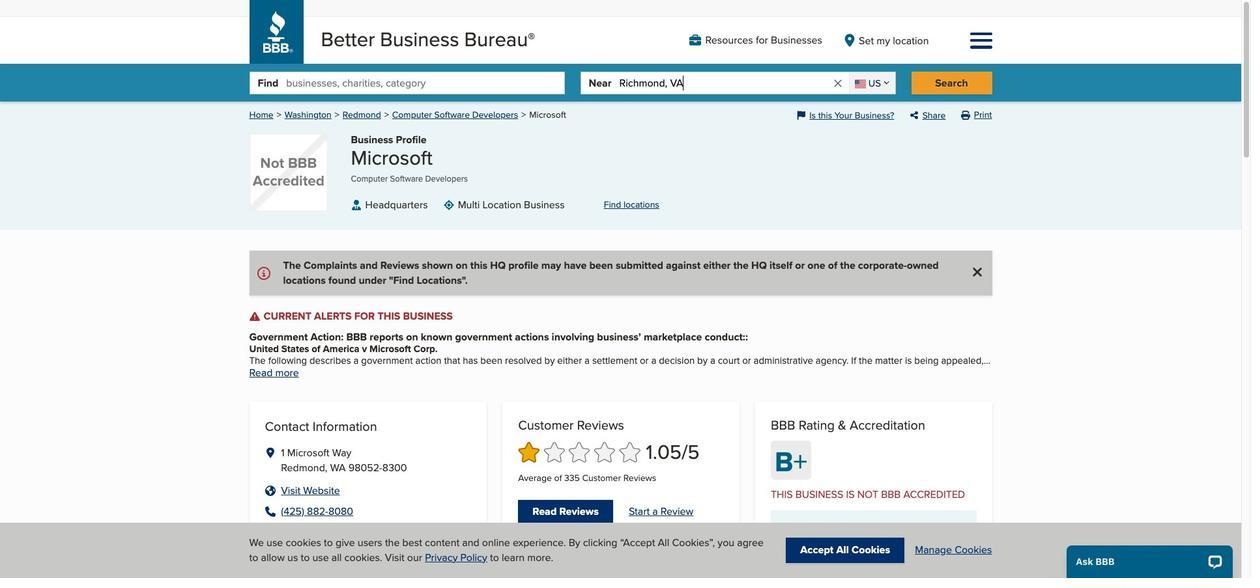 Task type: locate. For each thing, give the bounding box(es) containing it.
businesses, charities, category search field
[[286, 73, 564, 94]]

None field
[[849, 73, 895, 94]]



Task type: describe. For each thing, give the bounding box(es) containing it.
clear search image
[[832, 77, 844, 89]]

not bbb accredited image
[[249, 134, 328, 212]]

city, state or zip field
[[620, 73, 832, 94]]



Task type: vqa. For each thing, say whether or not it's contained in the screenshot.
2nd Accredited Business IMAGE
no



